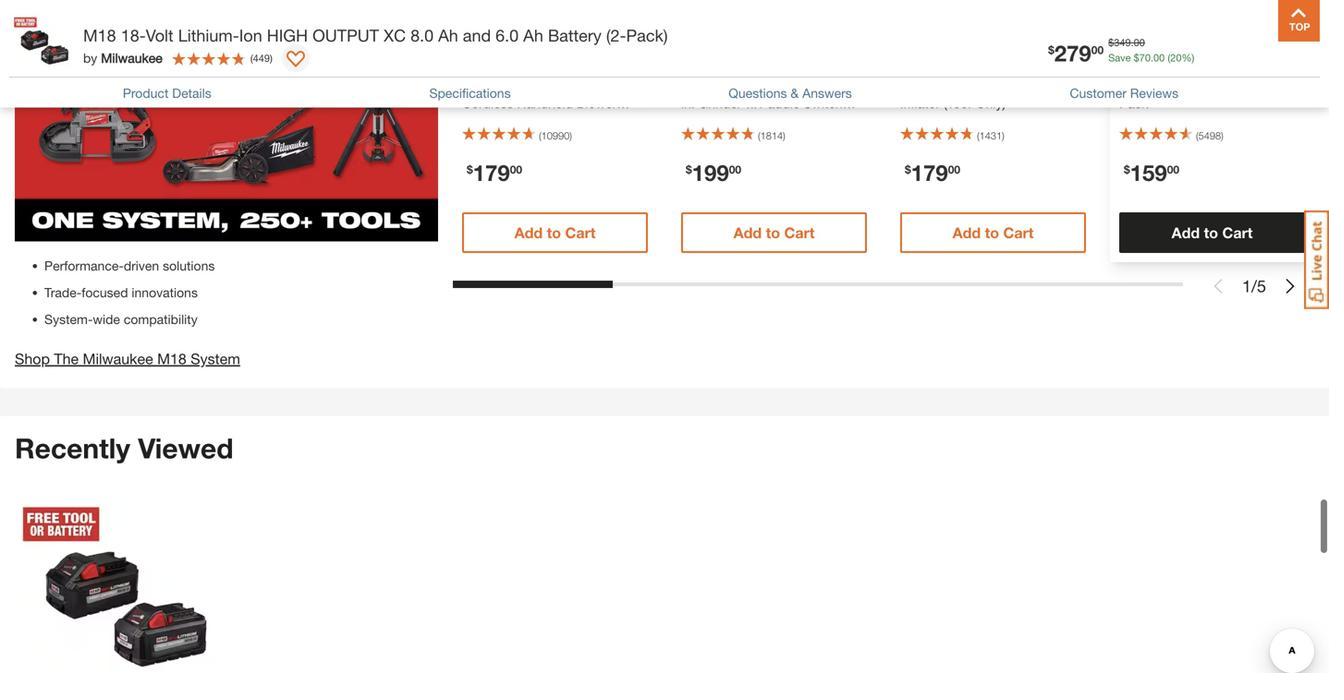 Task type: describe. For each thing, give the bounding box(es) containing it.
system
[[191, 350, 240, 368]]

live chat image
[[1304, 211, 1329, 310]]

this is the first slide image
[[1211, 279, 1226, 294]]

18- up by milwaukee
[[121, 25, 146, 45]]

$ down inflator
[[905, 163, 911, 176]]

trade-focused innovations
[[44, 285, 198, 300]]

1431
[[979, 130, 1002, 142]]

in.
[[681, 96, 695, 111]]

to for 10990
[[547, 224, 561, 242]]

inflator
[[900, 96, 940, 111]]

4 add to cart button from the left
[[1119, 212, 1305, 253]]

m18 inside milwaukee m18 fuel 120 mph 450 cfm 18-volt lithium-ion brushless cordless handheld blower (tool-only)
[[462, 57, 488, 72]]

cordless inside m18 18-volt lithium-ion cordless electric portable inflator (tool-only)
[[900, 76, 952, 91]]

0 horizontal spatial battery
[[548, 25, 602, 45]]

&
[[791, 85, 799, 101]]

m18 18-volt lithium-ion high output xc 8.0 ah and 6.0 ah battery (2-pack)
[[83, 25, 668, 45]]

1814
[[760, 130, 783, 142]]

innovations
[[132, 285, 198, 300]]

viewed
[[138, 432, 233, 465]]

18- inside m18 18-volt lithium-ion cordless electric portable inflator (tool-only)
[[930, 57, 949, 72]]

( 10990 )
[[539, 130, 572, 142]]

m18 inside milwaukee m18 18-volt 5.0 ah lithium-ion xc extended capacity battery pack
[[1119, 57, 1145, 72]]

120
[[527, 57, 548, 72]]

brushless inside milwaukee m18 fuel 120 mph 450 cfm 18-volt lithium-ion brushless cordless handheld blower (tool-only)
[[576, 76, 633, 91]]

add to cart button for 1431
[[900, 212, 1086, 253]]

add to cart for 1814
[[734, 224, 815, 242]]

4 add from the left
[[1172, 224, 1200, 242]]

4 add to cart from the left
[[1172, 224, 1253, 242]]

brushless inside m18 fuel 18v lithium-ion brushless cordless 4-1/2 in./5 in. grinder w/paddle switch (tool-only)
[[681, 76, 738, 91]]

( 5498 )
[[1196, 130, 1224, 142]]

add for ( 1431 )
[[953, 224, 981, 242]]

recently
[[15, 432, 130, 465]]

display image
[[286, 51, 305, 69]]

cart for ( 1814 )
[[784, 224, 815, 242]]

18- inside milwaukee m18 18-volt 5.0 ah lithium-ion xc extended capacity battery pack
[[1149, 57, 1168, 72]]

159
[[1130, 159, 1167, 186]]

questions & answers
[[729, 85, 852, 101]]

$ up portable
[[1048, 43, 1054, 56]]

m18 inside m18 fuel 18v lithium-ion brushless cordless 4-1/2 in./5 in. grinder w/paddle switch (tool-only)
[[681, 57, 707, 72]]

1
[[1242, 276, 1251, 296]]

( 449 )
[[250, 52, 273, 64]]

( for ( 5498 )
[[1196, 130, 1198, 142]]

$ 159 00
[[1124, 159, 1179, 186]]

capacity
[[1199, 76, 1250, 91]]

compatibility
[[124, 312, 198, 327]]

pack
[[1119, 96, 1148, 111]]

next slide image
[[1283, 279, 1298, 294]]

lithium- for brushless
[[772, 57, 819, 72]]

mph
[[552, 57, 581, 72]]

m18 up by
[[83, 25, 116, 45]]

cordless inside milwaukee m18 fuel 120 mph 450 cfm 18-volt lithium-ion brushless cordless handheld blower (tool-only)
[[462, 96, 513, 111]]

5498
[[1198, 130, 1221, 142]]

) for m18 18-volt 5.0 ah lithium-ion xc extended capacity battery pack
[[1221, 130, 1224, 142]]

performance-
[[44, 258, 124, 273]]

details
[[172, 85, 211, 101]]

$ up save
[[1108, 37, 1114, 49]]

279
[[1054, 40, 1091, 66]]

milwaukee inside milwaukee m18 fuel 120 mph 450 cfm 18-volt lithium-ion brushless cordless handheld blower (tool-only)
[[462, 40, 528, 55]]

by
[[83, 50, 97, 66]]

( for ( 1431 )
[[977, 130, 979, 142]]

$ down the specifications
[[467, 163, 473, 176]]

$ 279 00 $ 349 . 00 save $ 70 . 00 ( 20 %)
[[1048, 37, 1194, 66]]

recently viewed
[[15, 432, 233, 465]]

fuel inside milwaukee m18 fuel 120 mph 450 cfm 18-volt lithium-ion brushless cordless handheld blower (tool-only)
[[491, 57, 523, 72]]

only) inside milwaukee m18 fuel 120 mph 450 cfm 18-volt lithium-ion brushless cordless handheld blower (tool-only)
[[494, 115, 524, 130]]

lithium- for cordless
[[974, 57, 1022, 72]]

output
[[312, 25, 379, 45]]

ah inside milwaukee m18 18-volt 5.0 ah lithium-ion xc extended capacity battery pack
[[1215, 57, 1230, 72]]

electric
[[955, 76, 998, 91]]

save
[[1108, 52, 1131, 64]]

focused
[[82, 285, 128, 300]]

specifications
[[429, 85, 511, 101]]

4-
[[796, 76, 809, 91]]

) down w/paddle
[[783, 130, 785, 142]]

$ inside $ 199 00
[[686, 163, 692, 176]]

volt inside m18 18-volt lithium-ion cordless electric portable inflator (tool-only)
[[949, 57, 971, 72]]

$ 199 00
[[686, 159, 741, 186]]

switch
[[803, 96, 843, 111]]

trade-
[[44, 285, 82, 300]]

the
[[54, 350, 79, 368]]

(tool- inside m18 fuel 18v lithium-ion brushless cordless 4-1/2 in./5 in. grinder w/paddle switch (tool-only)
[[681, 115, 713, 130]]

( for ( 10990 )
[[539, 130, 541, 142]]

performance-driven solutions
[[44, 258, 215, 273]]

high
[[267, 25, 308, 45]]

cordless inside m18 fuel 18v lithium-ion brushless cordless 4-1/2 in./5 in. grinder w/paddle switch (tool-only)
[[742, 76, 793, 91]]

product details
[[123, 85, 211, 101]]

m18 18-volt lithium-ion high output xc 8.0 ah and 6.0 ah battery (2-pack) image
[[22, 480, 225, 674]]

product
[[123, 85, 169, 101]]

199
[[692, 159, 729, 186]]

ion inside milwaukee m18 fuel 120 mph 450 cfm 18-volt lithium-ion brushless cordless handheld blower (tool-only)
[[554, 76, 572, 91]]

blower
[[576, 96, 617, 111]]

( 1814 )
[[758, 130, 785, 142]]

1 vertical spatial .
[[1151, 52, 1154, 64]]

lithium- inside milwaukee m18 fuel 120 mph 450 cfm 18-volt lithium-ion brushless cordless handheld blower (tool-only)
[[507, 76, 554, 91]]

349
[[1114, 37, 1131, 49]]

add for ( 1814 )
[[734, 224, 762, 242]]

grinder
[[698, 96, 742, 111]]

fuel inside m18 fuel 18v lithium-ion brushless cordless 4-1/2 in./5 in. grinder w/paddle switch (tool-only)
[[710, 57, 742, 72]]

pack)
[[626, 25, 668, 45]]

) for m18 fuel 120 mph 450 cfm 18-volt lithium-ion brushless cordless handheld blower (tool-only)
[[570, 130, 572, 142]]

5
[[1257, 276, 1266, 296]]

battery inside milwaukee m18 18-volt 5.0 ah lithium-ion xc extended capacity battery pack
[[1254, 76, 1295, 91]]

m18 18-volt 5.0 ah lithium-ion xc extended capacity battery pack image
[[1110, 0, 1314, 26]]

( 1431 )
[[977, 130, 1004, 142]]

449
[[253, 52, 270, 64]]

20
[[1170, 52, 1182, 64]]



Task type: locate. For each thing, give the bounding box(es) containing it.
cordless up w/paddle
[[742, 76, 793, 91]]

1 fuel from the left
[[491, 57, 523, 72]]

1 horizontal spatial brushless
[[681, 76, 738, 91]]

1 horizontal spatial xc
[[1119, 76, 1137, 91]]

cordless up inflator
[[900, 76, 952, 91]]

product details button
[[123, 84, 211, 103], [123, 84, 211, 103]]

2 add to cart button from the left
[[681, 212, 867, 253]]

brushless up blower
[[576, 76, 633, 91]]

top button
[[1278, 0, 1320, 42]]

cart
[[565, 224, 596, 242], [784, 224, 815, 242], [1003, 224, 1034, 242], [1222, 224, 1253, 242]]

lithium- up electric
[[974, 57, 1022, 72]]

10990
[[541, 130, 570, 142]]

battery
[[548, 25, 602, 45], [1254, 76, 1295, 91]]

add to cart
[[514, 224, 596, 242], [734, 224, 815, 242], [953, 224, 1034, 242], [1172, 224, 1253, 242]]

m18 fuel 18v lithium-ion brushless cordless 4-1/2 in./5 in. grinder w/paddle switch (tool-only)
[[681, 57, 856, 130]]

0 horizontal spatial ah
[[438, 25, 458, 45]]

) down capacity
[[1221, 130, 1224, 142]]

1 179 from the left
[[473, 159, 510, 186]]

cordless left handheld
[[462, 96, 513, 111]]

0 horizontal spatial only)
[[494, 115, 524, 130]]

/
[[1251, 276, 1257, 296]]

450
[[585, 57, 606, 72]]

battery right capacity
[[1254, 76, 1295, 91]]

6.0
[[496, 25, 519, 45]]

1 vertical spatial battery
[[1254, 76, 1295, 91]]

1 vertical spatial xc
[[1119, 76, 1137, 91]]

handheld
[[517, 96, 573, 111]]

$ down the pack
[[1124, 163, 1130, 176]]

system-
[[44, 312, 93, 327]]

add
[[514, 224, 543, 242], [734, 224, 762, 242], [953, 224, 981, 242], [1172, 224, 1200, 242]]

xc left 8.0
[[384, 25, 406, 45]]

$ 179 00 down the specifications
[[467, 159, 522, 186]]

0 vertical spatial .
[[1131, 37, 1134, 49]]

2 to from the left
[[766, 224, 780, 242]]

volt
[[146, 25, 174, 45], [949, 57, 971, 72], [1168, 57, 1190, 72], [482, 76, 503, 91]]

5.0
[[1193, 57, 1211, 72]]

only) inside m18 18-volt lithium-ion cordless electric portable inflator (tool-only)
[[976, 96, 1006, 111]]

1 / 5
[[1242, 276, 1266, 296]]

2 add from the left
[[734, 224, 762, 242]]

cart for ( 1431 )
[[1003, 224, 1034, 242]]

reviews
[[1130, 85, 1179, 101]]

m18 down the compatibility
[[157, 350, 187, 368]]

1 horizontal spatial fuel
[[710, 57, 742, 72]]

ah right 8.0
[[438, 25, 458, 45]]

to for 1814
[[766, 224, 780, 242]]

18- up inflator
[[930, 57, 949, 72]]

$ 179 00 for m18 fuel 120 mph 450 cfm 18-volt lithium-ion brushless cordless handheld blower (tool-only)
[[467, 159, 522, 186]]

ah up capacity
[[1215, 57, 1230, 72]]

cordless
[[742, 76, 793, 91], [900, 76, 952, 91], [462, 96, 513, 111]]

3 add from the left
[[953, 224, 981, 242]]

3 add to cart button from the left
[[900, 212, 1086, 253]]

portable
[[1002, 76, 1050, 91]]

only) inside m18 fuel 18v lithium-ion brushless cordless 4-1/2 in./5 in. grinder w/paddle switch (tool-only)
[[713, 115, 743, 130]]

) for m18 18-volt lithium-ion cordless electric portable inflator (tool-only)
[[1002, 130, 1004, 142]]

and
[[463, 25, 491, 45]]

0 horizontal spatial xc
[[384, 25, 406, 45]]

(2-
[[606, 25, 626, 45]]

ion inside milwaukee m18 18-volt 5.0 ah lithium-ion xc extended capacity battery pack
[[1281, 57, 1299, 72]]

3 add to cart from the left
[[953, 224, 1034, 242]]

2 horizontal spatial cordless
[[900, 76, 952, 91]]

solutions
[[163, 258, 215, 273]]

$ right save
[[1134, 52, 1139, 64]]

in./5
[[831, 76, 856, 91]]

(tool- inside milwaukee m18 fuel 120 mph 450 cfm 18-volt lithium-ion brushless cordless handheld blower (tool-only)
[[462, 115, 494, 130]]

1 horizontal spatial only)
[[713, 115, 743, 130]]

ion up ( 449 ) at the left
[[239, 25, 262, 45]]

only) down handheld
[[494, 115, 524, 130]]

1 horizontal spatial (tool-
[[681, 115, 713, 130]]

1 horizontal spatial $ 179 00
[[905, 159, 960, 186]]

volt inside milwaukee m18 fuel 120 mph 450 cfm 18-volt lithium-ion brushless cordless handheld blower (tool-only)
[[482, 76, 503, 91]]

questions
[[729, 85, 787, 101]]

(tool- inside m18 18-volt lithium-ion cordless electric portable inflator (tool-only)
[[944, 96, 976, 111]]

2 brushless from the left
[[681, 76, 738, 91]]

0 horizontal spatial 179
[[473, 159, 510, 186]]

(tool- down in.
[[681, 115, 713, 130]]

xc up the pack
[[1119, 76, 1137, 91]]

179 down inflator
[[911, 159, 948, 186]]

only)
[[976, 96, 1006, 111], [494, 115, 524, 130], [713, 115, 743, 130]]

battery up mph
[[548, 25, 602, 45]]

lithium- inside milwaukee m18 18-volt 5.0 ah lithium-ion xc extended capacity battery pack
[[1234, 57, 1281, 72]]

) down handheld
[[570, 130, 572, 142]]

(tool-
[[944, 96, 976, 111], [462, 115, 494, 130], [681, 115, 713, 130]]

ah right 6.0
[[523, 25, 543, 45]]

main product image image
[[15, 0, 438, 242]]

.
[[1131, 37, 1134, 49], [1151, 52, 1154, 64]]

0 vertical spatial xc
[[384, 25, 406, 45]]

) down portable
[[1002, 130, 1004, 142]]

add to cart for 1431
[[953, 224, 1034, 242]]

m18 fuel 18v lithium-ion brushless cordless 4-1/2 in./5 in. grinder w/paddle switch (tool-only) link
[[681, 40, 867, 130]]

1 horizontal spatial battery
[[1254, 76, 1295, 91]]

1 add to cart from the left
[[514, 224, 596, 242]]

%)
[[1182, 52, 1194, 64]]

driven
[[124, 258, 159, 273]]

ion for cordless
[[819, 57, 837, 72]]

lithium- for high
[[178, 25, 239, 45]]

only) down the grinder
[[713, 115, 743, 130]]

lithium- up capacity
[[1234, 57, 1281, 72]]

1 horizontal spatial cordless
[[742, 76, 793, 91]]

add for ( 10990 )
[[514, 224, 543, 242]]

ion up 1/2
[[819, 57, 837, 72]]

18- down and
[[462, 76, 482, 91]]

fuel left 18v
[[710, 57, 742, 72]]

0 horizontal spatial $ 179 00
[[467, 159, 522, 186]]

2 horizontal spatial only)
[[976, 96, 1006, 111]]

m18 up in.
[[681, 57, 707, 72]]

add to cart button for 10990
[[462, 212, 648, 253]]

m18 down and
[[462, 57, 488, 72]]

milwaukee m18 fuel 120 mph 450 cfm 18-volt lithium-ion brushless cordless handheld blower (tool-only)
[[462, 40, 638, 130]]

1 add to cart button from the left
[[462, 212, 648, 253]]

customer reviews
[[1070, 85, 1179, 101]]

fuel
[[491, 57, 523, 72], [710, 57, 742, 72]]

lithium- inside m18 fuel 18v lithium-ion brushless cordless 4-1/2 in./5 in. grinder w/paddle switch (tool-only)
[[772, 57, 819, 72]]

customer
[[1070, 85, 1127, 101]]

179 for m18 18-volt lithium-ion cordless electric portable inflator (tool-only)
[[911, 159, 948, 186]]

volt inside milwaukee m18 18-volt 5.0 ah lithium-ion xc extended capacity battery pack
[[1168, 57, 1190, 72]]

0 vertical spatial battery
[[548, 25, 602, 45]]

1 horizontal spatial 179
[[911, 159, 948, 186]]

1 horizontal spatial ah
[[523, 25, 543, 45]]

0 horizontal spatial fuel
[[491, 57, 523, 72]]

4 to from the left
[[1204, 224, 1218, 242]]

( for ( 449 )
[[250, 52, 253, 64]]

2 horizontal spatial (tool-
[[944, 96, 976, 111]]

2 179 from the left
[[911, 159, 948, 186]]

w/paddle
[[745, 96, 800, 111]]

wide
[[93, 312, 120, 327]]

2 fuel from the left
[[710, 57, 742, 72]]

179
[[473, 159, 510, 186], [911, 159, 948, 186]]

179 for m18 fuel 120 mph 450 cfm 18-volt lithium-ion brushless cordless handheld blower (tool-only)
[[473, 159, 510, 186]]

( for ( 1814 )
[[758, 130, 760, 142]]

$ 179 00 for m18 18-volt lithium-ion cordless electric portable inflator (tool-only)
[[905, 159, 960, 186]]

$
[[1108, 37, 1114, 49], [1048, 43, 1054, 56], [1134, 52, 1139, 64], [467, 163, 473, 176], [686, 163, 692, 176], [905, 163, 911, 176], [1124, 163, 1130, 176]]

m18 18-volt lithium-ion cordless electric portable inflator (tool-only) link
[[900, 40, 1086, 113]]

fuel down 6.0
[[491, 57, 523, 72]]

by milwaukee
[[83, 50, 163, 66]]

ion down the top button
[[1281, 57, 1299, 72]]

1 add from the left
[[514, 224, 543, 242]]

1 cart from the left
[[565, 224, 596, 242]]

customer reviews button
[[1070, 84, 1179, 103], [1070, 84, 1179, 103]]

1 $ 179 00 from the left
[[467, 159, 522, 186]]

70
[[1139, 52, 1151, 64]]

extended
[[1140, 76, 1195, 91]]

volt up by milwaukee
[[146, 25, 174, 45]]

2 cart from the left
[[784, 224, 815, 242]]

0 horizontal spatial (tool-
[[462, 115, 494, 130]]

xc
[[384, 25, 406, 45], [1119, 76, 1137, 91]]

m18 down 349
[[1119, 57, 1145, 72]]

lithium- up 4-
[[772, 57, 819, 72]]

ah
[[438, 25, 458, 45], [523, 25, 543, 45], [1215, 57, 1230, 72]]

2 add to cart from the left
[[734, 224, 815, 242]]

cfm
[[610, 57, 638, 72]]

1 to from the left
[[547, 224, 561, 242]]

add to cart for 10990
[[514, 224, 596, 242]]

$ inside $ 159 00
[[1124, 163, 1130, 176]]

00 inside $ 199 00
[[729, 163, 741, 176]]

18-
[[121, 25, 146, 45], [930, 57, 949, 72], [1149, 57, 1168, 72], [462, 76, 482, 91]]

0 horizontal spatial brushless
[[576, 76, 633, 91]]

ion down mph
[[554, 76, 572, 91]]

$ down in.
[[686, 163, 692, 176]]

(tool- down electric
[[944, 96, 976, 111]]

ion for electric
[[1022, 57, 1040, 72]]

8.0
[[410, 25, 434, 45]]

shop the milwaukee m18 system
[[15, 350, 240, 368]]

1 horizontal spatial .
[[1151, 52, 1154, 64]]

to
[[547, 224, 561, 242], [766, 224, 780, 242], [985, 224, 999, 242], [1204, 224, 1218, 242]]

)
[[270, 52, 273, 64], [570, 130, 572, 142], [783, 130, 785, 142], [1002, 130, 1004, 142], [1221, 130, 1224, 142]]

volt up electric
[[949, 57, 971, 72]]

system-wide compatibility
[[44, 312, 198, 327]]

product image image
[[14, 9, 74, 69]]

(
[[1168, 52, 1170, 64], [250, 52, 253, 64], [539, 130, 541, 142], [758, 130, 760, 142], [977, 130, 979, 142], [1196, 130, 1198, 142]]

0 horizontal spatial .
[[1131, 37, 1134, 49]]

volt down 6.0
[[482, 76, 503, 91]]

1 brushless from the left
[[576, 76, 633, 91]]

ion for output
[[239, 25, 262, 45]]

milwaukee inside milwaukee m18 18-volt 5.0 ah lithium-ion xc extended capacity battery pack
[[1119, 40, 1186, 55]]

( inside $ 279 00 $ 349 . 00 save $ 70 . 00 ( 20 %)
[[1168, 52, 1170, 64]]

lithium- down '120'
[[507, 76, 554, 91]]

2 horizontal spatial ah
[[1215, 57, 1230, 72]]

lithium- up details
[[178, 25, 239, 45]]

18v
[[746, 57, 768, 72]]

answers
[[802, 85, 852, 101]]

milwaukee m18 18-volt 5.0 ah lithium-ion xc extended capacity battery pack
[[1119, 40, 1299, 111]]

volt up extended
[[1168, 57, 1190, 72]]

ion up portable
[[1022, 57, 1040, 72]]

1/2
[[809, 76, 827, 91]]

only) down electric
[[976, 96, 1006, 111]]

3 to from the left
[[985, 224, 999, 242]]

2 $ 179 00 from the left
[[905, 159, 960, 186]]

ion inside m18 18-volt lithium-ion cordless electric portable inflator (tool-only)
[[1022, 57, 1040, 72]]

00 inside $ 159 00
[[1167, 163, 1179, 176]]

to for 1431
[[985, 224, 999, 242]]

lithium- inside m18 18-volt lithium-ion cordless electric portable inflator (tool-only)
[[974, 57, 1022, 72]]

0 horizontal spatial cordless
[[462, 96, 513, 111]]

add to cart button
[[462, 212, 648, 253], [681, 212, 867, 253], [900, 212, 1086, 253], [1119, 212, 1305, 253]]

4 cart from the left
[[1222, 224, 1253, 242]]

ion inside m18 fuel 18v lithium-ion brushless cordless 4-1/2 in./5 in. grinder w/paddle switch (tool-only)
[[819, 57, 837, 72]]

xc inside milwaukee m18 18-volt 5.0 ah lithium-ion xc extended capacity battery pack
[[1119, 76, 1137, 91]]

18- left the 20
[[1149, 57, 1168, 72]]

m18 inside m18 18-volt lithium-ion cordless electric portable inflator (tool-only)
[[900, 57, 926, 72]]

18- inside milwaukee m18 fuel 120 mph 450 cfm 18-volt lithium-ion brushless cordless handheld blower (tool-only)
[[462, 76, 482, 91]]

3 cart from the left
[[1003, 224, 1034, 242]]

(tool- down the specifications
[[462, 115, 494, 130]]

$ 179 00 down inflator
[[905, 159, 960, 186]]

specifications button
[[429, 84, 511, 103], [429, 84, 511, 103]]

add to cart button for 1814
[[681, 212, 867, 253]]

shop
[[15, 350, 50, 368]]

) left display image
[[270, 52, 273, 64]]

cart for ( 10990 )
[[565, 224, 596, 242]]

179 down the specifications
[[473, 159, 510, 186]]

brushless up the grinder
[[681, 76, 738, 91]]

m18 18-volt lithium-ion cordless electric portable inflator (tool-only)
[[900, 57, 1050, 111]]

m18 up inflator
[[900, 57, 926, 72]]

m18
[[83, 25, 116, 45], [462, 57, 488, 72], [681, 57, 707, 72], [900, 57, 926, 72], [1119, 57, 1145, 72], [157, 350, 187, 368]]



Task type: vqa. For each thing, say whether or not it's contained in the screenshot.
the per in Variable speed trigger between 0 and 3500 strokes per minute, providing precise control for clean cuts with less chipping
no



